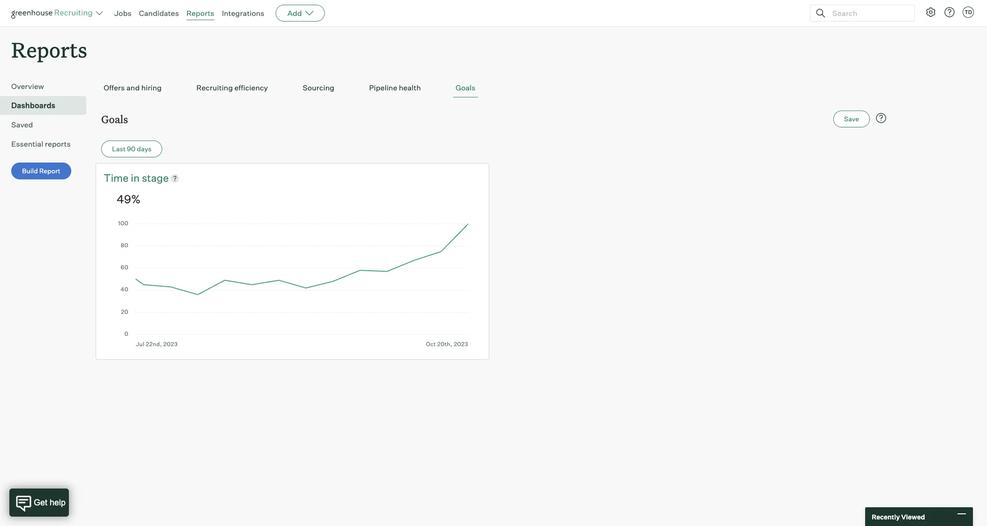 Task type: vqa. For each thing, say whether or not it's contained in the screenshot.
"Essential"
yes



Task type: describe. For each thing, give the bounding box(es) containing it.
recently viewed
[[873, 513, 926, 521]]

overview
[[11, 82, 44, 91]]

1 vertical spatial goals
[[101, 112, 128, 126]]

greenhouse recruiting image
[[11, 8, 96, 19]]

jobs
[[114, 8, 132, 18]]

sourcing
[[303, 83, 335, 93]]

td
[[965, 9, 973, 15]]

configure image
[[926, 7, 937, 18]]

goals inside "button"
[[456, 83, 476, 93]]

sourcing button
[[301, 78, 337, 98]]

overview link
[[11, 81, 83, 92]]

90
[[127, 145, 136, 153]]

pipeline health button
[[367, 78, 424, 98]]

add
[[288, 8, 302, 18]]

add button
[[276, 5, 325, 22]]

faq image
[[876, 113, 888, 124]]

essential reports link
[[11, 138, 83, 150]]

saved link
[[11, 119, 83, 131]]

and
[[127, 83, 140, 93]]

reports link
[[187, 8, 215, 18]]

pipeline
[[369, 83, 398, 93]]

in link
[[131, 171, 142, 186]]

in
[[131, 172, 140, 184]]

health
[[399, 83, 421, 93]]

report
[[39, 167, 60, 175]]

1 vertical spatial reports
[[11, 36, 87, 63]]

build report button
[[11, 163, 71, 180]]

dashboards link
[[11, 100, 83, 111]]

49%
[[117, 192, 141, 206]]

stage link
[[142, 171, 169, 186]]

time
[[104, 172, 129, 184]]

recruiting efficiency
[[197, 83, 268, 93]]

tab list containing offers and hiring
[[101, 78, 889, 98]]

time in
[[104, 172, 142, 184]]

pipeline health
[[369, 83, 421, 93]]



Task type: locate. For each thing, give the bounding box(es) containing it.
offers and hiring
[[104, 83, 162, 93]]

save
[[845, 115, 860, 123]]

build report
[[22, 167, 60, 175]]

days
[[137, 145, 152, 153]]

reports
[[45, 139, 71, 149]]

efficiency
[[235, 83, 268, 93]]

viewed
[[902, 513, 926, 521]]

last 90 days button
[[101, 141, 162, 158]]

essential reports
[[11, 139, 71, 149]]

0 horizontal spatial reports
[[11, 36, 87, 63]]

stage
[[142, 172, 169, 184]]

tab list
[[101, 78, 889, 98]]

reports right candidates
[[187, 8, 215, 18]]

dashboards
[[11, 101, 55, 110]]

0 horizontal spatial goals
[[101, 112, 128, 126]]

integrations link
[[222, 8, 265, 18]]

xychart image
[[117, 221, 469, 348]]

td button
[[962, 5, 977, 20]]

recently
[[873, 513, 901, 521]]

last
[[112, 145, 126, 153]]

0 vertical spatial reports
[[187, 8, 215, 18]]

build
[[22, 167, 38, 175]]

goals button
[[454, 78, 478, 98]]

recruiting efficiency button
[[194, 78, 271, 98]]

goals
[[456, 83, 476, 93], [101, 112, 128, 126]]

1 horizontal spatial reports
[[187, 8, 215, 18]]

save button
[[834, 111, 871, 128]]

hiring
[[141, 83, 162, 93]]

offers and hiring button
[[101, 78, 164, 98]]

Search text field
[[831, 6, 907, 20]]

integrations
[[222, 8, 265, 18]]

td button
[[964, 7, 975, 18]]

time link
[[104, 171, 131, 186]]

saved
[[11, 120, 33, 130]]

jobs link
[[114, 8, 132, 18]]

reports down 'greenhouse recruiting' image
[[11, 36, 87, 63]]

recruiting
[[197, 83, 233, 93]]

candidates
[[139, 8, 179, 18]]

essential
[[11, 139, 43, 149]]

reports
[[187, 8, 215, 18], [11, 36, 87, 63]]

0 vertical spatial goals
[[456, 83, 476, 93]]

last 90 days
[[112, 145, 152, 153]]

1 horizontal spatial goals
[[456, 83, 476, 93]]

offers
[[104, 83, 125, 93]]

candidates link
[[139, 8, 179, 18]]



